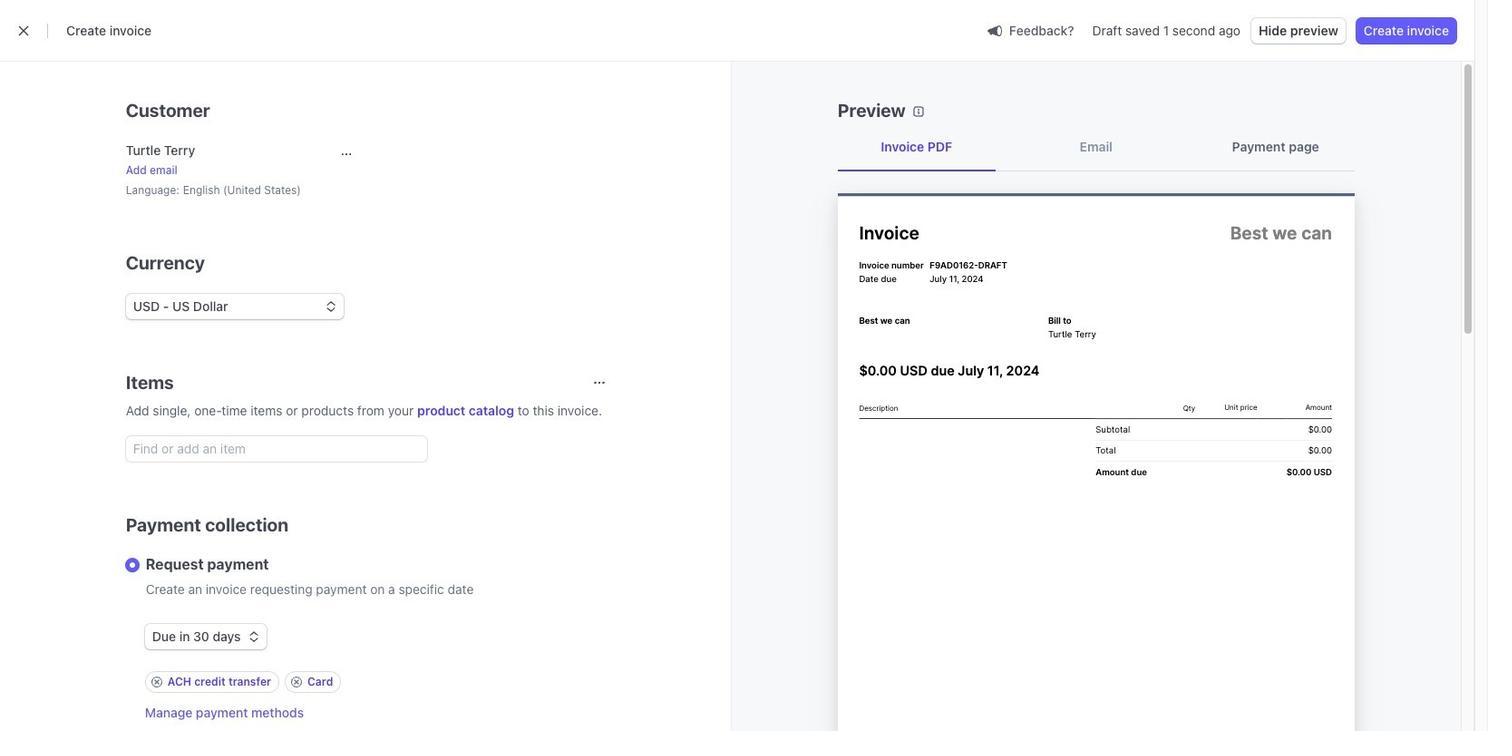 Task type: vqa. For each thing, say whether or not it's contained in the screenshot.
Test corresponding to Test clocks
no



Task type: locate. For each thing, give the bounding box(es) containing it.
remove card image
[[291, 677, 302, 688]]

tab list
[[838, 123, 1355, 171]]

svg image
[[248, 632, 259, 642]]

toolbar
[[145, 671, 341, 693]]



Task type: describe. For each thing, give the bounding box(es) containing it.
remove ach credit transfer image
[[151, 677, 162, 688]]

svg image
[[341, 149, 352, 160]]

Find or add an item text field
[[126, 436, 427, 462]]



